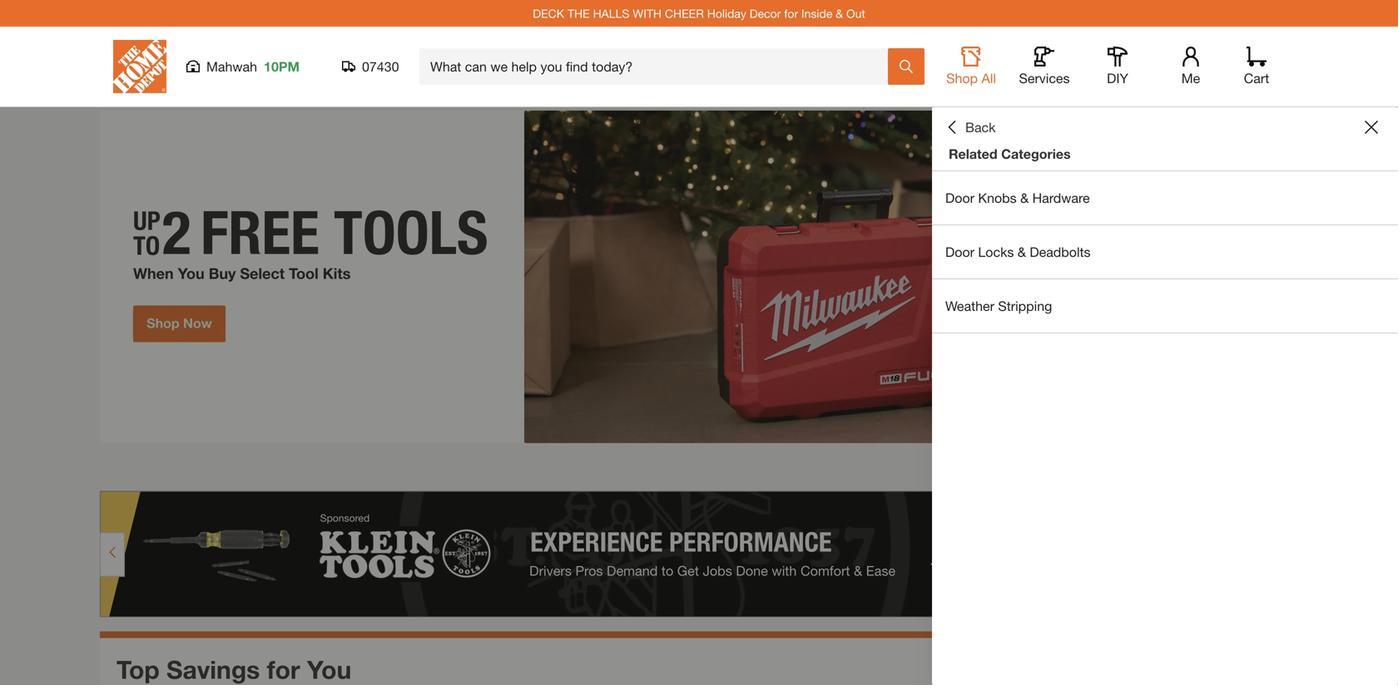 Task type: locate. For each thing, give the bounding box(es) containing it.
cheer
[[665, 6, 704, 20]]

1 vertical spatial door
[[946, 244, 975, 260]]

& for door knobs & hardware
[[1021, 190, 1029, 206]]

door inside "door locks & deadbolts" link
[[946, 244, 975, 260]]

&
[[836, 6, 843, 20], [1021, 190, 1029, 206], [1018, 244, 1026, 260]]

& for door locks & deadbolts
[[1018, 244, 1026, 260]]

menu
[[932, 171, 1398, 334]]

top savings for you
[[117, 655, 352, 685]]

for left "inside"
[[784, 6, 798, 20]]

shop all
[[946, 70, 996, 86]]

07430
[[362, 59, 399, 74]]

door
[[946, 190, 975, 206], [946, 244, 975, 260]]

& inside "door locks & deadbolts" link
[[1018, 244, 1026, 260]]

door left knobs
[[946, 190, 975, 206]]

1 vertical spatial for
[[267, 655, 300, 685]]

deadbolts
[[1030, 244, 1091, 260]]

& inside door knobs & hardware link
[[1021, 190, 1029, 206]]

door locks & deadbolts
[[946, 244, 1091, 260]]

2 vertical spatial &
[[1018, 244, 1026, 260]]

door left locks
[[946, 244, 975, 260]]

weather stripping link
[[932, 280, 1398, 333]]

savings
[[166, 655, 260, 685]]

for left you
[[267, 655, 300, 685]]

for
[[784, 6, 798, 20], [267, 655, 300, 685]]

07430 button
[[342, 58, 400, 75]]

0 vertical spatial door
[[946, 190, 975, 206]]

deck the halls with cheer holiday decor for inside & out
[[533, 6, 865, 20]]

1 door from the top
[[946, 190, 975, 206]]

door knobs & hardware
[[946, 190, 1090, 206]]

with
[[633, 6, 662, 20]]

services button
[[1018, 47, 1071, 87]]

decor
[[750, 6, 781, 20]]

0 vertical spatial for
[[784, 6, 798, 20]]

hardware
[[1033, 190, 1090, 206]]

holiday
[[707, 6, 747, 20]]

weather
[[946, 298, 995, 314]]

categories
[[1001, 146, 1071, 162]]

& right locks
[[1018, 244, 1026, 260]]

& left out
[[836, 6, 843, 20]]

image for 30nov2023-hp-bau-mw44-45 image
[[100, 111, 1298, 444]]

top
[[117, 655, 160, 685]]

2 door from the top
[[946, 244, 975, 260]]

you
[[307, 655, 352, 685]]

& right knobs
[[1021, 190, 1029, 206]]

door inside door knobs & hardware link
[[946, 190, 975, 206]]

1 vertical spatial &
[[1021, 190, 1029, 206]]

weather stripping
[[946, 298, 1052, 314]]

mahwah 10pm
[[206, 59, 300, 74]]

What can we help you find today? search field
[[430, 49, 887, 84]]

back
[[966, 119, 996, 135]]



Task type: describe. For each thing, give the bounding box(es) containing it.
halls
[[593, 6, 630, 20]]

diy
[[1107, 70, 1129, 86]]

knobs
[[978, 190, 1017, 206]]

deck
[[533, 6, 564, 20]]

drawer close image
[[1365, 121, 1378, 134]]

cart link
[[1239, 47, 1275, 87]]

feedback link image
[[1376, 281, 1398, 371]]

mahwah
[[206, 59, 257, 74]]

door locks & deadbolts link
[[932, 226, 1398, 279]]

cart
[[1244, 70, 1270, 86]]

locks
[[978, 244, 1014, 260]]

door knobs & hardware link
[[932, 171, 1398, 225]]

diy button
[[1091, 47, 1144, 87]]

related categories
[[949, 146, 1071, 162]]

inside
[[802, 6, 833, 20]]

me
[[1182, 70, 1200, 86]]

me button
[[1164, 47, 1218, 87]]

stripping
[[998, 298, 1052, 314]]

shop all button
[[945, 47, 998, 87]]

out
[[846, 6, 865, 20]]

door for door locks & deadbolts
[[946, 244, 975, 260]]

0 horizontal spatial for
[[267, 655, 300, 685]]

10pm
[[264, 59, 300, 74]]

door for door knobs & hardware
[[946, 190, 975, 206]]

the
[[568, 6, 590, 20]]

services
[[1019, 70, 1070, 86]]

deck the halls with cheer holiday decor for inside & out link
[[533, 6, 865, 20]]

0 vertical spatial &
[[836, 6, 843, 20]]

all
[[982, 70, 996, 86]]

back button
[[946, 119, 996, 136]]

the home depot logo image
[[113, 40, 166, 93]]

shop
[[946, 70, 978, 86]]

related
[[949, 146, 998, 162]]

1 horizontal spatial for
[[784, 6, 798, 20]]

menu containing door knobs & hardware
[[932, 171, 1398, 334]]



Task type: vqa. For each thing, say whether or not it's contained in the screenshot.
be inside the Our Mulch Calculator Will Help You Determine The Number Of Bags Needed For Proper Mulch Coverage In Your Landscape. Enter Your Preferred Type Of Material, The Square Footage Of The Space To Be Covered And Mulch Depth For Accurate Results.
no



